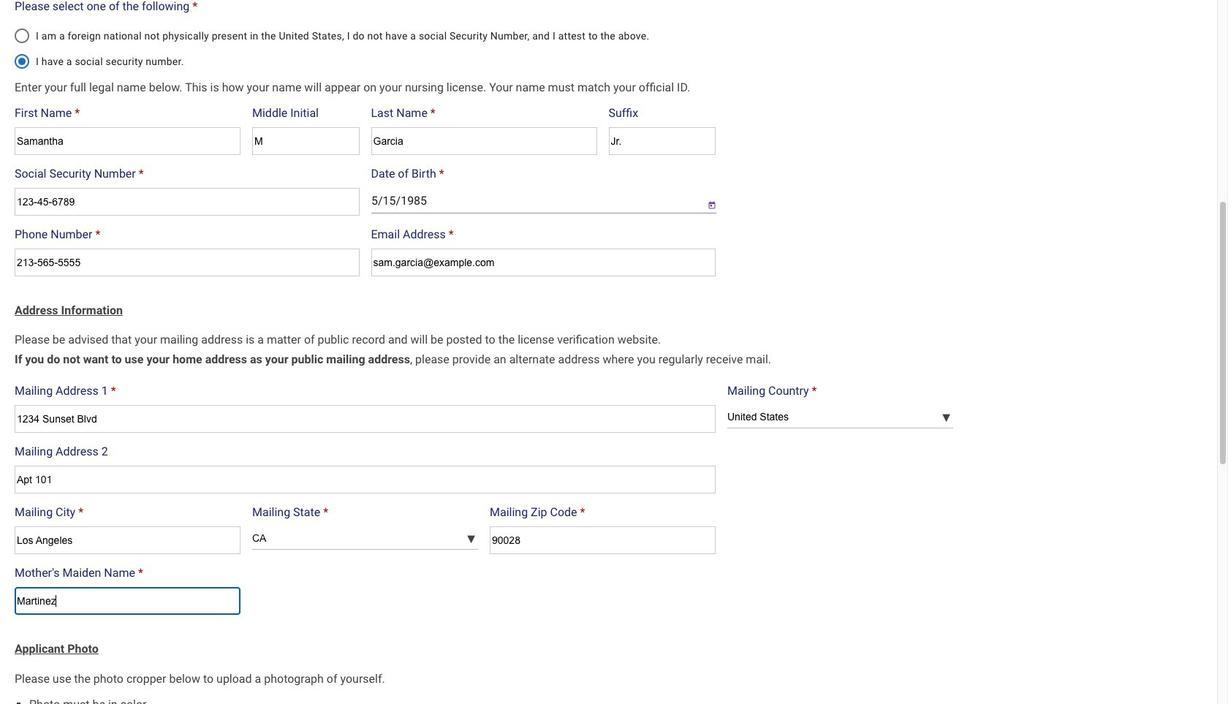 Task type: describe. For each thing, give the bounding box(es) containing it.
Format: 111-111-1111 text field
[[15, 248, 359, 276]]



Task type: locate. For each thing, give the bounding box(es) containing it.
option group
[[6, 18, 723, 79]]

None text field
[[15, 127, 241, 155], [252, 127, 359, 155], [371, 248, 716, 276], [15, 466, 716, 494], [15, 526, 241, 554], [490, 526, 716, 554], [15, 587, 241, 615], [15, 127, 241, 155], [252, 127, 359, 155], [371, 248, 716, 276], [15, 466, 716, 494], [15, 526, 241, 554], [490, 526, 716, 554], [15, 587, 241, 615]]

None text field
[[371, 127, 597, 155], [609, 127, 716, 155], [15, 405, 716, 433], [371, 127, 597, 155], [609, 127, 716, 155], [15, 405, 716, 433]]

Format: 111-11-1111 text field
[[15, 188, 359, 215]]

None field
[[371, 188, 695, 213]]



Task type: vqa. For each thing, say whether or not it's contained in the screenshot.
the bottom no color icon
no



